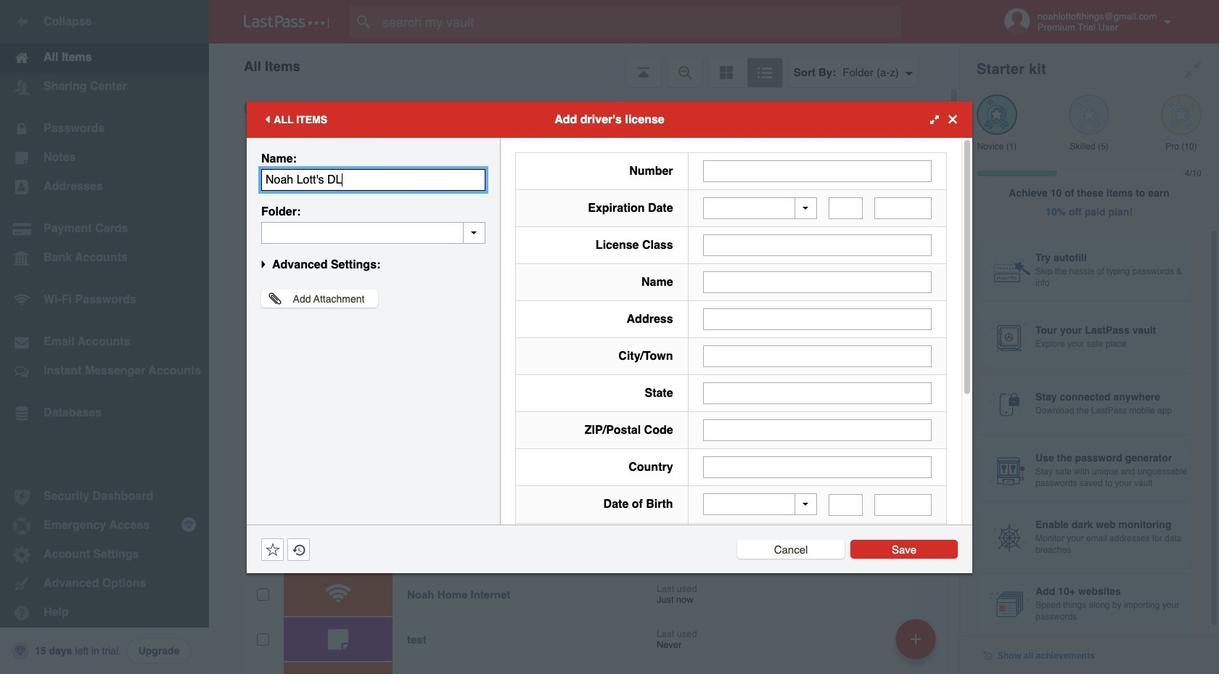 Task type: describe. For each thing, give the bounding box(es) containing it.
new item image
[[911, 634, 921, 644]]

search my vault text field
[[350, 6, 930, 38]]



Task type: vqa. For each thing, say whether or not it's contained in the screenshot.
caret right image
no



Task type: locate. For each thing, give the bounding box(es) containing it.
vault options navigation
[[209, 44, 959, 87]]

None text field
[[874, 197, 932, 219], [261, 222, 485, 243], [703, 234, 932, 256], [703, 308, 932, 330], [703, 345, 932, 367], [703, 419, 932, 441], [703, 456, 932, 478], [874, 494, 932, 516], [874, 197, 932, 219], [261, 222, 485, 243], [703, 234, 932, 256], [703, 308, 932, 330], [703, 345, 932, 367], [703, 419, 932, 441], [703, 456, 932, 478], [874, 494, 932, 516]]

main navigation navigation
[[0, 0, 209, 674]]

dialog
[[247, 101, 972, 674]]

lastpass image
[[244, 15, 329, 28]]

new item navigation
[[890, 615, 945, 674]]

Search search field
[[350, 6, 930, 38]]

None text field
[[703, 160, 932, 182], [261, 169, 485, 190], [829, 197, 863, 219], [703, 271, 932, 293], [703, 382, 932, 404], [829, 494, 863, 516], [703, 160, 932, 182], [261, 169, 485, 190], [829, 197, 863, 219], [703, 271, 932, 293], [703, 382, 932, 404], [829, 494, 863, 516]]



